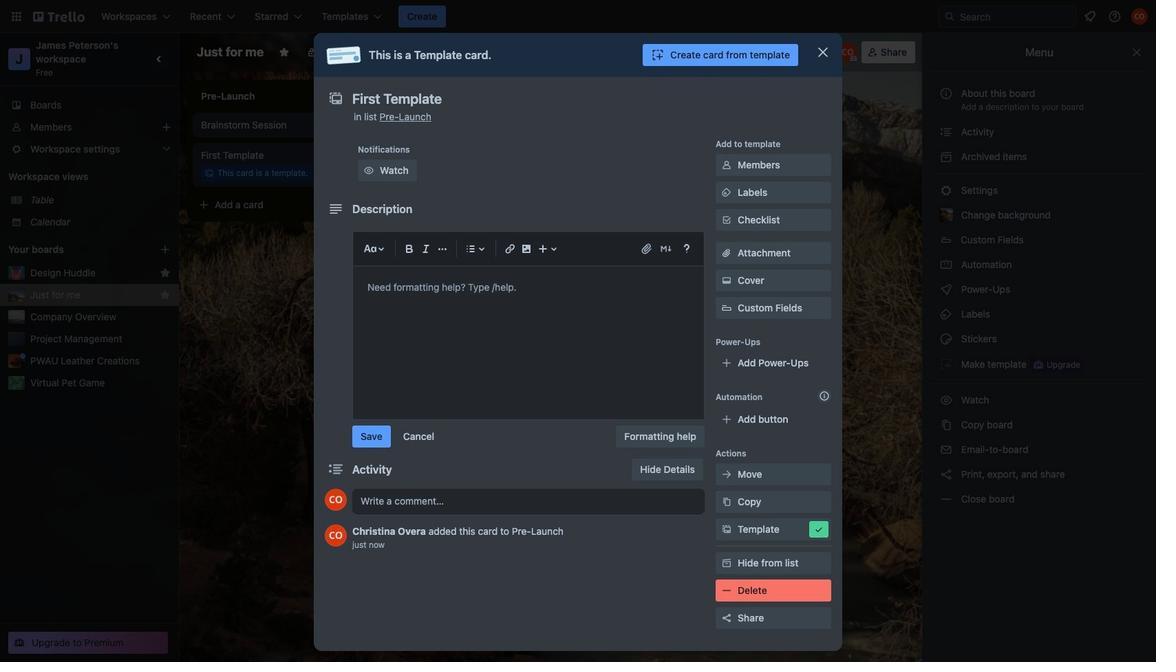 Task type: vqa. For each thing, say whether or not it's contained in the screenshot.
ATTACH AND INSERT LINK image on the right top
yes



Task type: locate. For each thing, give the bounding box(es) containing it.
more formatting image
[[434, 241, 451, 257]]

primary element
[[0, 0, 1156, 33]]

text styles image
[[362, 241, 379, 257]]

1 vertical spatial starred icon image
[[160, 290, 171, 301]]

link ⌘k image
[[502, 241, 518, 257]]

open help dialog image
[[679, 241, 695, 257]]

bold ⌘b image
[[401, 241, 418, 257]]

2 horizontal spatial christina overa (christinaovera) image
[[1132, 8, 1148, 25]]

editor toolbar
[[359, 238, 698, 260]]

christina overa (christinaovera) image right open information menu image
[[1132, 8, 1148, 25]]

0 horizontal spatial christina overa (christinaovera) image
[[325, 525, 347, 547]]

open information menu image
[[1108, 10, 1122, 23]]

0 notifications image
[[1082, 8, 1098, 25]]

sm image
[[692, 41, 712, 61], [362, 164, 376, 178], [939, 184, 953, 198], [720, 186, 734, 200], [720, 274, 734, 288], [939, 308, 953, 321], [939, 332, 953, 346], [939, 394, 953, 407], [939, 418, 953, 432], [720, 468, 734, 482], [720, 523, 734, 537], [812, 523, 826, 537], [720, 557, 734, 571]]

create from template… image
[[352, 200, 363, 211]]

christina overa (christinaovera) image right close dialog icon
[[838, 43, 857, 62]]

1 horizontal spatial christina overa (christinaovera) image
[[838, 43, 857, 62]]

0 vertical spatial christina overa (christinaovera) image
[[1132, 8, 1148, 25]]

0 vertical spatial starred icon image
[[160, 268, 171, 279]]

italic ⌘i image
[[418, 241, 434, 257]]

None text field
[[346, 87, 800, 112]]

view markdown image
[[659, 242, 673, 256]]

christina overa (christinaovera) image
[[1132, 8, 1148, 25], [838, 43, 857, 62], [325, 525, 347, 547]]

attach and insert link image
[[640, 242, 654, 256]]

search image
[[944, 11, 955, 22]]

Board name text field
[[190, 41, 271, 63]]

starred icon image
[[160, 268, 171, 279], [160, 290, 171, 301]]

sm image
[[939, 125, 953, 139], [939, 150, 953, 164], [720, 158, 734, 172], [939, 258, 953, 272], [939, 283, 953, 297], [939, 357, 953, 371], [939, 443, 953, 457], [939, 468, 953, 482], [939, 493, 953, 507], [720, 496, 734, 509], [720, 584, 734, 598]]

christina overa (christinaovera) image down christina overa (christinaovera) icon
[[325, 525, 347, 547]]



Task type: describe. For each thing, give the bounding box(es) containing it.
1 vertical spatial christina overa (christinaovera) image
[[838, 43, 857, 62]]

christina overa (christinaovera) image
[[325, 489, 347, 511]]

2 starred icon image from the top
[[160, 290, 171, 301]]

customize views image
[[431, 45, 445, 59]]

2 vertical spatial christina overa (christinaovera) image
[[325, 525, 347, 547]]

image image
[[518, 241, 535, 257]]

your boards with 6 items element
[[8, 242, 139, 258]]

Write a comment text field
[[352, 489, 705, 514]]

1 starred icon image from the top
[[160, 268, 171, 279]]

star or unstar board image
[[279, 47, 290, 58]]

Main content area, start typing to enter text. text field
[[368, 279, 690, 296]]

add board image
[[160, 244, 171, 255]]

lists image
[[463, 241, 479, 257]]

Search field
[[955, 7, 1076, 26]]

text formatting group
[[401, 241, 451, 257]]

close dialog image
[[815, 44, 831, 61]]



